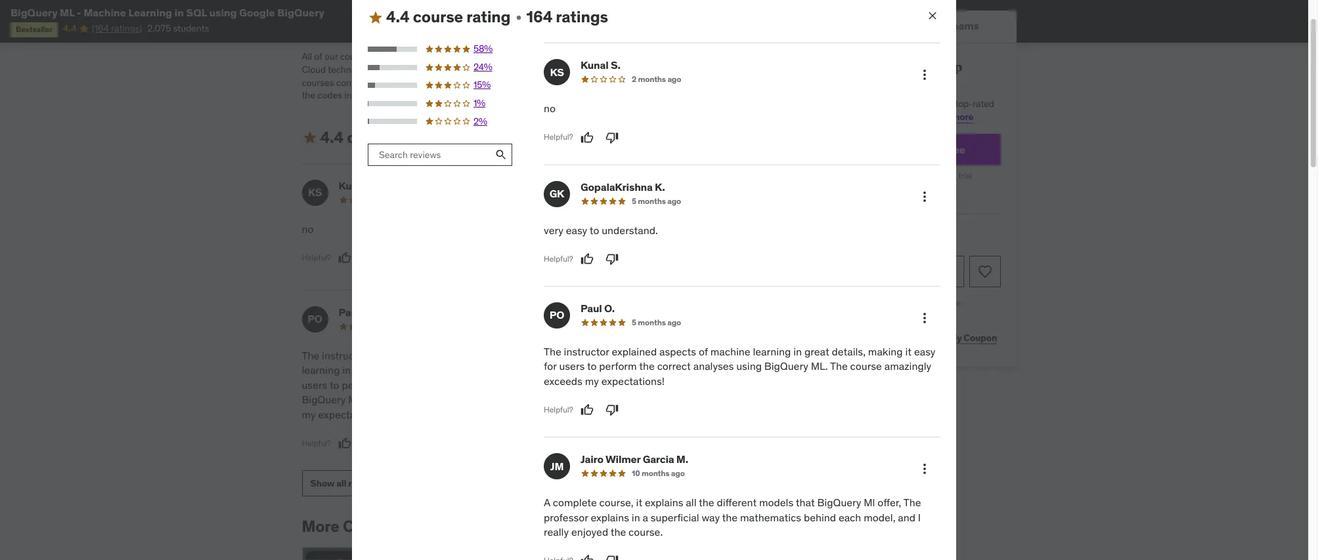 Task type: locate. For each thing, give the bounding box(es) containing it.
instructor for mark review by gopalakrishna k. as helpful icon
[[564, 345, 609, 359]]

0 horizontal spatial courses
[[343, 517, 403, 537]]

really right mark review by paul o. as unhelpful icon
[[662, 394, 687, 407]]

1 vertical spatial really
[[544, 526, 569, 539]]

sql
[[186, 6, 207, 19]]

very easy to understand. for mark review by gopalakrishna k. as helpful image mark review by gopalakrishna k. as unhelpful image
[[542, 222, 656, 236]]

understand. inside all of our courses are made keeping in mind the real-time implementation of big data, machine learning and cloud technologies in live projects. we make courses which majorly consist of hands-on & practicals. all our courses contain a detailed knowledge of a technology from scratch to advance level. course's lectures explain the codes in such a way that even a non-technical person can understand.
[[556, 89, 605, 101]]

j
[[427, 517, 434, 537]]

projects.
[[412, 64, 448, 76]]

starting at $16.58 per month after trial cancel anytime
[[837, 171, 972, 197]]

the instructor explained aspects of machine learning in great details, making it easy for users to perform the correct analyses using bigquery ml. the course amazingly exceeds my expectations! for mark review by gopalakrishna k. as helpful image
[[302, 349, 510, 421]]

1 horizontal spatial instructor
[[564, 345, 609, 359]]

medium image
[[368, 10, 384, 25]]

Search reviews text field
[[368, 144, 490, 166]]

ks down medium image
[[308, 186, 322, 199]]

1 vertical spatial all
[[336, 478, 346, 490]]

a technology
[[469, 77, 521, 88]]

a for mark review by gopalakrishna k. as helpful icon
[[544, 497, 550, 510]]

personal inside "get this course, plus 11,000+ of our top-rated courses, with personal plan."
[[865, 111, 901, 123]]

m.
[[675, 306, 687, 319], [676, 453, 688, 466]]

months for a complete course, it explains all the different models that bigquery ml offer, the professor explains in a superficial way the mathematics behind each model, and i really enjoyed the course.
[[642, 469, 670, 479]]

2 vertical spatial learning
[[561, 517, 626, 537]]

for for mark review by gopalakrishna k. as unhelpful image related to mark review by gopalakrishna k. as helpful icon
[[544, 360, 557, 373]]

0 horizontal spatial ks
[[308, 186, 322, 199]]

mark review by paul o. as helpful image
[[580, 404, 593, 417], [338, 437, 351, 451]]

different for mark review by gopalakrishna k. as unhelpful image related to mark review by gopalakrishna k. as helpful icon
[[717, 497, 757, 510]]

0 horizontal spatial o.
[[362, 306, 373, 319]]

kunal
[[581, 59, 609, 72], [339, 179, 367, 192]]

4.4 right medium image
[[320, 127, 344, 148]]

5 months ago
[[630, 195, 679, 205], [632, 196, 681, 206], [632, 318, 681, 328]]

4.4 course rating for no
[[386, 7, 511, 27]]

mark review by jairo wilmer garcia m. as helpful image
[[580, 555, 593, 561]]

wishlist image
[[977, 264, 993, 280]]

courses down real-
[[490, 64, 522, 76]]

mark review by paul o. as helpful image up show all reviews
[[338, 437, 351, 451]]

complete
[[551, 349, 595, 363], [553, 497, 597, 510]]

1 horizontal spatial -
[[476, 517, 483, 537]]

bigquery
[[11, 6, 57, 19], [277, 6, 324, 19], [764, 360, 808, 373], [600, 364, 644, 377], [302, 394, 346, 407], [817, 497, 861, 510]]

really right "real"
[[544, 526, 569, 539]]

machine up the (164
[[84, 6, 126, 19]]

courses,
[[809, 111, 843, 123]]

non-
[[448, 89, 469, 101]]

4.4 right medium icon
[[386, 7, 410, 27]]

our up explain
[[734, 64, 748, 76]]

0 horizontal spatial course.
[[542, 408, 576, 421]]

courses down subscribe
[[809, 76, 856, 92]]

paul down mark review by gopalakrishna k. as helpful icon
[[581, 302, 602, 315]]

1 vertical spatial professor
[[544, 511, 588, 524]]

ks
[[550, 65, 564, 79], [308, 186, 322, 199]]

1 horizontal spatial models
[[759, 497, 794, 510]]

1 horizontal spatial professor
[[707, 364, 751, 377]]

courses down '49,496'
[[414, 24, 448, 36]]

apply coupon button
[[934, 325, 1001, 352]]

mark review by gopalakrishna k. as helpful image
[[579, 252, 592, 265]]

5 months ago for aspects
[[632, 318, 681, 328]]

1 vertical spatial ratings
[[490, 127, 542, 148]]

mark review by jairo wilmer garcia m. as unhelpful image
[[605, 555, 618, 561]]

0 horizontal spatial our
[[325, 51, 338, 63]]

0 horizontal spatial amazingly
[[422, 394, 469, 407]]

0 vertical spatial enjoyed
[[689, 394, 726, 407]]

by
[[407, 517, 424, 537]]

0 horizontal spatial details,
[[381, 364, 414, 377]]

real
[[486, 517, 519, 537]]

my
[[585, 375, 599, 388], [302, 408, 316, 421]]

models
[[542, 364, 576, 377], [759, 497, 794, 510]]

more courses by j garg - real time learning
[[302, 517, 626, 537]]

reviews
[[348, 478, 381, 490]]

helpful? for mark review by gopalakrishna k. as helpful image
[[542, 253, 571, 262]]

1 vertical spatial mathematics
[[740, 511, 801, 524]]

0 vertical spatial great
[[805, 345, 829, 359]]

164 ratings
[[526, 7, 608, 27], [460, 127, 542, 148]]

1 vertical spatial no
[[302, 222, 314, 236]]

close modal image
[[926, 9, 939, 23]]

1 vertical spatial and
[[636, 394, 654, 407]]

ml
[[647, 364, 658, 377], [864, 497, 875, 510]]

5 months ago for understand.
[[632, 196, 681, 206]]

courses for 7
[[414, 24, 448, 36]]

0 horizontal spatial analyses
[[436, 379, 476, 392]]

1 horizontal spatial the instructor explained aspects of machine learning in great details, making it easy for users to perform the correct analyses using bigquery ml. the course amazingly exceeds my expectations!
[[544, 345, 936, 388]]

knowledge of
[[412, 77, 467, 88]]

0 vertical spatial details,
[[832, 345, 866, 359]]

access
[[915, 314, 940, 324]]

perform
[[599, 360, 637, 373], [342, 379, 379, 392]]

1 horizontal spatial enjoyed
[[689, 394, 726, 407]]

mathematics for mark review by gopalakrishna k. as unhelpful image related to mark review by gopalakrishna k. as helpful icon
[[740, 511, 801, 524]]

rating up 58%
[[466, 7, 511, 27]]

0 vertical spatial i
[[656, 394, 659, 407]]

1 vertical spatial exceeds
[[471, 394, 510, 407]]

course, for mark review by gopalakrishna k. as unhelpful image related to mark review by gopalakrishna k. as helpful icon
[[599, 497, 634, 510]]

1 horizontal spatial really
[[662, 394, 687, 407]]

ago for no
[[668, 74, 681, 84]]

1 vertical spatial each
[[839, 511, 861, 524]]

-
[[77, 6, 81, 19], [476, 517, 483, 537]]

learning up the practicals.
[[693, 51, 729, 63]]

1 horizontal spatial no
[[544, 102, 556, 115]]

model,
[[602, 394, 634, 407], [864, 511, 896, 524]]

the
[[544, 345, 561, 359], [302, 349, 319, 363], [830, 360, 848, 373], [686, 364, 704, 377], [368, 394, 385, 407], [904, 497, 921, 510]]

1 vertical spatial garcia
[[643, 453, 674, 466]]

mark review by gopalakrishna k. as unhelpful image
[[604, 252, 617, 265], [605, 253, 618, 266]]

s. up advance
[[611, 59, 621, 72]]

show all reviews
[[310, 478, 381, 490]]

additional actions for review by kunal s. image
[[917, 67, 933, 83]]

details, for mark review by gopalakrishna k. as unhelpful image related to mark review by gopalakrishna k. as helpful icon
[[832, 345, 866, 359]]

1 horizontal spatial and
[[732, 51, 747, 63]]

0 horizontal spatial that
[[401, 89, 417, 101]]

all up explain
[[722, 64, 732, 76]]

details,
[[832, 345, 866, 359], [381, 364, 414, 377]]

1 vertical spatial way
[[653, 379, 671, 392]]

1 vertical spatial users
[[302, 379, 327, 392]]

offer,
[[661, 364, 684, 377], [878, 497, 901, 510]]

garg
[[437, 517, 473, 537]]

1 vertical spatial a
[[544, 497, 550, 510]]

0 vertical spatial perform
[[599, 360, 637, 373]]

models for mark review by gopalakrishna k. as helpful image
[[542, 364, 576, 377]]

for inside try personal plan for free link
[[930, 143, 944, 156]]

0 vertical spatial rating
[[466, 7, 511, 27]]

correct
[[657, 360, 691, 373], [400, 379, 433, 392]]

get
[[809, 98, 824, 110]]

1 vertical spatial using
[[736, 360, 762, 373]]

learning for mark review by gopalakrishna k. as helpful image
[[302, 364, 340, 377]]

all of our courses are made keeping in mind the real-time implementation of big data, machine learning and cloud technologies in live projects. we make courses which majorly consist of hands-on & practicals. all our courses contain a detailed knowledge of a technology from scratch to advance level. course's lectures explain the codes in such a way that even a non-technical person can understand.
[[302, 51, 752, 101]]

our up learn more
[[940, 98, 953, 110]]

way inside all of our courses are made keeping in mind the real-time implementation of big data, machine learning and cloud technologies in live projects. we make courses which majorly consist of hands-on & practicals. all our courses contain a detailed knowledge of a technology from scratch to advance level. course's lectures explain the codes in such a way that even a non-technical person can understand.
[[383, 89, 399, 101]]

that inside all of our courses are made keeping in mind the real-time implementation of big data, machine learning and cloud technologies in live projects. we make courses which majorly consist of hands-on & practicals. all our courses contain a detailed knowledge of a technology from scratch to advance level. course's lectures explain the codes in such a way that even a non-technical person can understand.
[[401, 89, 417, 101]]

gopalakrishna k.
[[579, 179, 663, 192], [581, 180, 665, 193]]

0 vertical spatial expectations!
[[601, 375, 665, 388]]

models for mark review by gopalakrishna k. as helpful icon
[[759, 497, 794, 510]]

try personal plan for free link
[[809, 134, 1001, 166]]

i down additional actions for review by jairo wilmer garcia m. image on the right
[[918, 511, 921, 524]]

xsmall image up real-
[[513, 12, 524, 23]]

1 vertical spatial superficial
[[651, 511, 699, 524]]

7 courses
[[407, 24, 448, 36]]

money-
[[877, 298, 904, 308]]

1 horizontal spatial using
[[479, 379, 504, 392]]

helpful? for mark review by kunal s. as helpful icon at the top of page
[[544, 132, 573, 142]]

0 horizontal spatial way
[[383, 89, 399, 101]]

2 horizontal spatial way
[[702, 511, 720, 524]]

mark review by gopalakrishna k. as unhelpful image for mark review by gopalakrishna k. as helpful image
[[604, 252, 617, 265]]

0 vertical spatial different
[[715, 349, 755, 363]]

that for mark review by gopalakrishna k. as helpful image
[[579, 364, 598, 377]]

ml for mark review by gopalakrishna k. as unhelpful image related to mark review by gopalakrishna k. as helpful icon
[[864, 497, 875, 510]]

0 horizontal spatial exceeds
[[471, 394, 510, 407]]

1 vertical spatial behind
[[804, 511, 836, 524]]

1 vertical spatial learning
[[302, 364, 340, 377]]

different for mark review by gopalakrishna k. as helpful image mark review by gopalakrishna k. as unhelpful image
[[715, 349, 755, 363]]

making for mark review by gopalakrishna k. as helpful image
[[417, 364, 452, 377]]

0 horizontal spatial no
[[302, 222, 314, 236]]

164 ratings up submit search image
[[460, 127, 542, 148]]

- right ml
[[77, 6, 81, 19]]

to
[[872, 59, 885, 76], [579, 77, 587, 88], [588, 222, 598, 236], [590, 224, 599, 237], [587, 360, 597, 373], [330, 379, 339, 392]]

5
[[630, 195, 635, 205], [632, 196, 636, 206], [632, 318, 636, 328]]

course, inside "get this course, plus 11,000+ of our top-rated courses, with personal plan."
[[843, 98, 873, 110]]

4.4
[[386, 7, 410, 27], [63, 23, 76, 34], [320, 127, 344, 148]]

ks right which
[[550, 65, 564, 79]]

course, up mark review by paul o. as unhelpful icon
[[598, 349, 632, 363]]

ratings up submit search image
[[490, 127, 542, 148]]

machine for mark review by gopalakrishna k. as helpful image mark review by gopalakrishna k. as unhelpful image
[[468, 349, 508, 363]]

1% button
[[368, 97, 513, 110]]

analyses
[[693, 360, 734, 373], [436, 379, 476, 392]]

4.4 down ml
[[63, 23, 76, 34]]

course, up the mark review by jairo wilmer garcia m. as unhelpful icon
[[599, 497, 634, 510]]

4.4 for gk
[[320, 127, 344, 148]]

164 for gk
[[460, 127, 486, 148]]

0 vertical spatial behind
[[542, 394, 574, 407]]

personal down 'plus'
[[865, 111, 901, 123]]

really
[[662, 394, 687, 407], [544, 526, 569, 539]]

a complete course, it explains all the different models that bigquery ml offer, the professor explains in a superficial way the mathematics behind each model, and i really enjoyed the course. for mark review by gopalakrishna k. as helpful icon
[[544, 497, 921, 539]]

expectations! for mark review by gopalakrishna k. as helpful icon
[[601, 375, 665, 388]]

1 horizontal spatial exceeds
[[544, 375, 583, 388]]

0 vertical spatial learning
[[128, 6, 172, 19]]

0 horizontal spatial explained
[[370, 349, 415, 363]]

subscribe
[[809, 59, 870, 76]]

and inside all of our courses are made keeping in mind the real-time implementation of big data, machine learning and cloud technologies in live projects. we make courses which majorly consist of hands-on & practicals. all our courses contain a detailed knowledge of a technology from scratch to advance level. course's lectures explain the codes in such a way that even a non-technical person can understand.
[[732, 51, 747, 63]]

instructor
[[564, 345, 609, 359], [322, 349, 367, 363]]

helpful? for right mark review by paul o. as helpful icon
[[544, 405, 573, 415]]

0 vertical spatial superficial
[[602, 379, 651, 392]]

164 down 2%
[[460, 127, 486, 148]]

1 horizontal spatial my
[[585, 375, 599, 388]]

0 vertical spatial model,
[[602, 394, 634, 407]]

1 horizontal spatial users
[[559, 360, 585, 373]]

paul o. down mark review by gopalakrishna k. as helpful icon
[[581, 302, 615, 315]]

live
[[393, 64, 409, 76]]

2,075 students
[[147, 23, 209, 34]]

0 horizontal spatial ml.
[[348, 394, 365, 407]]

0 horizontal spatial kunal
[[339, 179, 367, 192]]

paul o. down mark review by kunal s. as helpful image at the top left of the page
[[339, 306, 373, 319]]

0 vertical spatial learning
[[753, 345, 791, 359]]

1 vertical spatial all
[[722, 64, 732, 76]]

learning up mark review by jairo wilmer garcia m. as helpful icon
[[561, 517, 626, 537]]

behind
[[542, 394, 574, 407], [804, 511, 836, 524]]

exceeds for mark review by gopalakrishna k. as helpful image
[[471, 394, 510, 407]]

to inside all of our courses are made keeping in mind the real-time implementation of big data, machine learning and cloud technologies in live projects. we make courses which majorly consist of hands-on & practicals. all our courses contain a detailed knowledge of a technology from scratch to advance level. course's lectures explain the codes in such a way that even a non-technical person can understand.
[[579, 77, 587, 88]]

0 horizontal spatial users
[[302, 379, 327, 392]]

submit search image
[[494, 149, 507, 162]]

and for mark review by gopalakrishna k. as helpful image mark review by gopalakrishna k. as unhelpful image
[[636, 394, 654, 407]]

rating for gk
[[400, 127, 445, 148]]

our up cloud
[[325, 51, 338, 63]]

rating
[[466, 7, 511, 27], [400, 127, 445, 148]]

30-
[[849, 298, 862, 308]]

164 ratings up "implementation"
[[526, 7, 608, 27]]

0 horizontal spatial expectations!
[[318, 408, 381, 421]]

1 vertical spatial personal
[[861, 143, 904, 156]]

164 for no
[[526, 7, 552, 27]]

xsmall image
[[386, 6, 396, 19], [513, 12, 524, 23], [386, 24, 396, 37], [447, 133, 458, 143]]

4.4 course rating up 58% button
[[386, 7, 511, 27]]

164 ratings for gk
[[460, 127, 542, 148]]

2% button
[[368, 115, 513, 128]]

personal up $16.58
[[861, 143, 904, 156]]

different
[[715, 349, 755, 363], [717, 497, 757, 510]]

paul down mark review by kunal s. as helpful image at the top left of the page
[[339, 306, 360, 319]]

0 vertical spatial each
[[577, 394, 600, 407]]

5 for understand.
[[632, 196, 636, 206]]

ml.
[[811, 360, 828, 373], [348, 394, 365, 407]]

rating down 1% button
[[400, 127, 445, 148]]

1 horizontal spatial machine
[[710, 345, 750, 359]]

courses inside subscribe to udemy's top courses
[[809, 76, 856, 92]]

students
[[439, 6, 476, 17]]

1 vertical spatial my
[[302, 408, 316, 421]]

all for mark review by gopalakrishna k. as helpful icon
[[686, 497, 697, 510]]

more
[[302, 517, 339, 537]]

0 vertical spatial users
[[559, 360, 585, 373]]

4.4 course rating down the such
[[320, 127, 445, 148]]

my for mark review by gopalakrishna k. as helpful image
[[302, 408, 316, 421]]

i right mark review by paul o. as unhelpful icon
[[656, 394, 659, 407]]

1 vertical spatial offer,
[[878, 497, 901, 510]]

all up cloud
[[302, 51, 312, 63]]

time
[[520, 51, 538, 63]]

and
[[732, 51, 747, 63], [636, 394, 654, 407], [898, 511, 916, 524]]

mathematics
[[692, 379, 753, 392], [740, 511, 801, 524]]

11,000+
[[895, 98, 927, 110]]

jairo
[[579, 306, 602, 319], [581, 453, 603, 466]]

1 horizontal spatial that
[[579, 364, 598, 377]]

0 vertical spatial analyses
[[693, 360, 734, 373]]

of inside "get this course, plus 11,000+ of our top-rated courses, with personal plan."
[[930, 98, 938, 110]]

2%
[[474, 115, 487, 127]]

ratings
[[556, 7, 608, 27], [490, 127, 542, 148]]

s. down search reviews text box
[[369, 179, 378, 192]]

courses left by
[[343, 517, 403, 537]]

0 vertical spatial models
[[542, 364, 576, 377]]

explained for mark review by gopalakrishna k. as helpful image
[[370, 349, 415, 363]]

mark review by kunal s. as helpful image
[[580, 131, 593, 144]]

- left "real"
[[476, 517, 483, 537]]

0 horizontal spatial the instructor explained aspects of machine learning in great details, making it easy for users to perform the correct analyses using bigquery ml. the course amazingly exceeds my expectations!
[[302, 349, 510, 421]]

ratings up "implementation"
[[556, 7, 608, 27]]

mark review by paul o. as unhelpful image
[[605, 404, 618, 417]]

no for mark review by gopalakrishna k. as helpful image
[[302, 222, 314, 236]]

1 vertical spatial i
[[918, 511, 921, 524]]

ago for very easy to understand.
[[667, 196, 681, 206]]

2 vertical spatial all
[[686, 497, 697, 510]]

1 horizontal spatial ml
[[864, 497, 875, 510]]

mark review by paul o. as helpful image left mark review by paul o. as unhelpful icon
[[580, 404, 593, 417]]

course, up with at the right of page
[[843, 98, 873, 110]]

1 vertical spatial ml
[[864, 497, 875, 510]]

analyses for mark review by gopalakrishna k. as helpful image
[[436, 379, 476, 392]]

offer, for mark review by gopalakrishna k. as helpful icon
[[878, 497, 901, 510]]

professor for mark review by gopalakrishna k. as unhelpful image related to mark review by gopalakrishna k. as helpful icon
[[544, 511, 588, 524]]

easy
[[564, 222, 586, 236], [566, 224, 587, 237], [914, 345, 936, 359], [463, 364, 484, 377]]

courses
[[414, 24, 448, 36], [343, 517, 403, 537]]

s.
[[611, 59, 621, 72], [369, 179, 378, 192]]

0 vertical spatial making
[[868, 345, 903, 359]]

machine up &
[[656, 51, 691, 63]]

0 vertical spatial and
[[732, 51, 747, 63]]

correct for mark review by gopalakrishna k. as helpful image
[[400, 379, 433, 392]]

2 months ago
[[632, 74, 681, 84]]

ratings for gk
[[490, 127, 542, 148]]

complete for mark review by gopalakrishna k. as helpful image
[[551, 349, 595, 363]]

gk
[[548, 186, 563, 199], [549, 187, 564, 200]]

helpful?
[[544, 132, 573, 142], [302, 253, 331, 262], [542, 253, 571, 262], [544, 254, 573, 264], [544, 405, 573, 415], [302, 438, 331, 448]]

of
[[314, 51, 322, 63], [607, 51, 615, 63], [615, 64, 623, 76], [930, 98, 938, 110], [699, 345, 708, 359], [457, 349, 466, 363]]

big
[[618, 51, 631, 63]]

1 horizontal spatial mark review by paul o. as helpful image
[[580, 404, 593, 417]]

learning up 2,075
[[128, 6, 172, 19]]

superficial for mark review by gopalakrishna k. as helpful image mark review by gopalakrishna k. as unhelpful image
[[602, 379, 651, 392]]

164 up time
[[526, 7, 552, 27]]

1 horizontal spatial great
[[805, 345, 829, 359]]

amazingly for mark review by gopalakrishna k. as helpful image mark review by gopalakrishna k. as unhelpful image
[[422, 394, 469, 407]]

2 horizontal spatial for
[[930, 143, 944, 156]]

such
[[354, 89, 374, 101]]

0 vertical spatial personal
[[865, 111, 901, 123]]

1 vertical spatial enjoyed
[[571, 526, 608, 539]]

offer, for mark review by gopalakrishna k. as helpful image
[[661, 364, 684, 377]]

1 vertical spatial complete
[[553, 497, 597, 510]]

that
[[401, 89, 417, 101], [579, 364, 598, 377], [796, 497, 815, 510]]

complete for mark review by gopalakrishna k. as helpful icon
[[553, 497, 597, 510]]

1 vertical spatial that
[[579, 364, 598, 377]]

0 vertical spatial offer,
[[661, 364, 684, 377]]

10 months ago
[[630, 322, 683, 332], [632, 469, 685, 479]]



Task type: vqa. For each thing, say whether or not it's contained in the screenshot.


Task type: describe. For each thing, give the bounding box(es) containing it.
a complete course, it explains all the different models that bigquery ml offer, the professor explains in a superficial way the mathematics behind each model, and i really enjoyed the course. for mark review by gopalakrishna k. as helpful image
[[542, 349, 755, 421]]

top-
[[955, 98, 973, 110]]

users for mark review by gopalakrishna k. as helpful image
[[302, 379, 327, 392]]

24%
[[474, 61, 492, 73]]

ml. for mark review by gopalakrishna k. as helpful image
[[348, 394, 365, 407]]

j garg - real time learning image
[[302, 0, 375, 40]]

1 horizontal spatial kunal
[[581, 59, 609, 72]]

1 horizontal spatial all
[[722, 64, 732, 76]]

plan.
[[903, 111, 924, 123]]

perform for mark review by gopalakrishna k. as helpful icon
[[599, 360, 637, 373]]

7
[[407, 24, 412, 36]]

mark review by kunal s. as unhelpful image
[[605, 131, 618, 144]]

i for mark review by gopalakrishna k. as unhelpful image related to mark review by gopalakrishna k. as helpful icon
[[918, 511, 921, 524]]

additional actions for review by jairo wilmer garcia m. image
[[917, 462, 933, 478]]

practicals.
[[677, 64, 720, 76]]

we
[[450, 64, 463, 76]]

very easy to understand. for mark review by gopalakrishna k. as unhelpful image related to mark review by gopalakrishna k. as helpful icon
[[544, 224, 658, 237]]

learn more link
[[926, 111, 974, 123]]

ratings)
[[111, 23, 142, 34]]

5 for aspects
[[632, 318, 636, 328]]

implementation
[[541, 51, 605, 63]]

1 vertical spatial 10
[[632, 469, 640, 479]]

ratings for no
[[556, 7, 608, 27]]

level.
[[627, 77, 648, 88]]

&
[[669, 64, 675, 76]]

0 horizontal spatial machine
[[84, 6, 126, 19]]

course. for mark review by gopalakrishna k. as unhelpful image related to mark review by gopalakrishna k. as helpful icon
[[629, 526, 663, 539]]

plus
[[875, 98, 893, 110]]

0 horizontal spatial 4.4
[[63, 23, 76, 34]]

get this course, plus 11,000+ of our top-rated courses, with personal plan.
[[809, 98, 994, 123]]

machine for mark review by gopalakrishna k. as unhelpful image related to mark review by gopalakrishna k. as helpful icon
[[710, 345, 750, 359]]

0 horizontal spatial paul
[[339, 306, 360, 319]]

person
[[509, 89, 537, 101]]

majorly
[[551, 64, 581, 76]]

1 horizontal spatial po
[[550, 309, 564, 322]]

per
[[902, 171, 914, 181]]

49,496
[[407, 6, 436, 17]]

lifetime
[[884, 314, 913, 324]]

behind for mark review by gopalakrishna k. as unhelpful image related to mark review by gopalakrishna k. as helpful icon
[[804, 511, 836, 524]]

using for mark review by gopalakrishna k. as helpful image
[[479, 379, 504, 392]]

49,496 students
[[407, 6, 476, 17]]

users for mark review by gopalakrishna k. as helpful icon
[[559, 360, 585, 373]]

ml for mark review by gopalakrishna k. as helpful image mark review by gopalakrishna k. as unhelpful image
[[647, 364, 658, 377]]

analyses for mark review by gopalakrishna k. as helpful icon
[[693, 360, 734, 373]]

1 horizontal spatial o.
[[604, 302, 615, 315]]

apply
[[937, 332, 962, 344]]

make
[[465, 64, 488, 76]]

even
[[420, 89, 439, 101]]

24% button
[[368, 61, 513, 74]]

0 vertical spatial 10
[[630, 322, 638, 332]]

0 horizontal spatial po
[[307, 313, 322, 326]]

udemy's
[[887, 59, 939, 76]]

try personal plan for free
[[844, 143, 965, 156]]

1 vertical spatial mark review by paul o. as helpful image
[[338, 437, 351, 451]]

$16.58
[[876, 171, 900, 181]]

2,075
[[147, 23, 171, 34]]

course. for mark review by gopalakrishna k. as helpful image mark review by gopalakrishna k. as unhelpful image
[[542, 408, 576, 421]]

ml. for mark review by gopalakrishna k. as helpful icon
[[811, 360, 828, 373]]

1 vertical spatial ks
[[308, 186, 322, 199]]

time
[[522, 517, 558, 537]]

advance
[[589, 77, 625, 88]]

more
[[951, 111, 974, 123]]

xsmall image right medium icon
[[386, 6, 396, 19]]

1 horizontal spatial learning
[[561, 517, 626, 537]]

2
[[632, 74, 636, 84]]

all inside button
[[336, 478, 346, 490]]

codes
[[318, 89, 342, 101]]

aspects for mark review by gopalakrishna k. as helpful image
[[417, 349, 454, 363]]

great for mark review by gopalakrishna k. as helpful image
[[353, 364, 378, 377]]

1 horizontal spatial our
[[734, 64, 748, 76]]

j garg - real time learning link
[[427, 517, 626, 537]]

helpful? for mark review by gopalakrishna k. as helpful icon
[[544, 254, 573, 264]]

full
[[870, 314, 882, 324]]

expectations! for mark review by gopalakrishna k. as helpful image
[[318, 408, 381, 421]]

after
[[940, 171, 957, 181]]

1%
[[474, 97, 485, 109]]

model, for mark review by gopalakrishna k. as helpful image mark review by gopalakrishna k. as unhelpful image
[[602, 394, 634, 407]]

1 vertical spatial m.
[[676, 453, 688, 466]]

behind for mark review by gopalakrishna k. as helpful image mark review by gopalakrishna k. as unhelpful image
[[542, 394, 574, 407]]

guarantee
[[924, 298, 961, 308]]

no for mark review by gopalakrishna k. as helpful icon
[[544, 102, 556, 115]]

mathematics for mark review by gopalakrishna k. as helpful image mark review by gopalakrishna k. as unhelpful image
[[692, 379, 753, 392]]

teams tab list
[[793, 11, 1016, 43]]

superficial for mark review by gopalakrishna k. as unhelpful image related to mark review by gopalakrishna k. as helpful icon
[[651, 511, 699, 524]]

subscribe to udemy's top courses
[[809, 59, 962, 92]]

courses up technologies
[[340, 51, 372, 63]]

really for mark review by gopalakrishna k. as unhelpful image related to mark review by gopalakrishna k. as helpful icon
[[544, 526, 569, 539]]

0 vertical spatial m.
[[675, 306, 687, 319]]

1 horizontal spatial paul
[[581, 302, 602, 315]]

model, for mark review by gopalakrishna k. as unhelpful image related to mark review by gopalakrishna k. as helpful icon
[[864, 511, 896, 524]]

very for mark review by gopalakrishna k. as helpful image
[[542, 222, 562, 236]]

4.4 for no
[[386, 7, 410, 27]]

1 vertical spatial jairo wilmer garcia m.
[[581, 453, 688, 466]]

are
[[375, 51, 388, 63]]

to inside subscribe to udemy's top courses
[[872, 59, 885, 76]]

0 vertical spatial jairo wilmer garcia m.
[[579, 306, 687, 319]]

try
[[844, 143, 859, 156]]

months for the instructor explained aspects of machine learning in great details, making it easy for users to perform the correct analyses using bigquery ml. the course amazingly exceeds my expectations!
[[638, 318, 666, 328]]

perform for mark review by gopalakrishna k. as helpful image
[[342, 379, 379, 392]]

cloud
[[302, 64, 326, 76]]

at
[[867, 171, 874, 181]]

rating for no
[[466, 7, 511, 27]]

using for mark review by gopalakrishna k. as helpful icon
[[736, 360, 762, 373]]

course's
[[650, 77, 685, 88]]

mark review by gopalakrishna k. as unhelpful image for mark review by gopalakrishna k. as helpful icon
[[605, 253, 618, 266]]

amazingly for mark review by gopalakrishna k. as unhelpful image related to mark review by gopalakrishna k. as helpful icon
[[885, 360, 931, 373]]

0 vertical spatial s.
[[611, 59, 621, 72]]

contain
[[336, 77, 367, 88]]

0 vertical spatial jairo
[[579, 306, 602, 319]]

xsmall image down 2% button
[[447, 133, 458, 143]]

data,
[[634, 51, 654, 63]]

58%
[[474, 43, 493, 55]]

learning inside all of our courses are made keeping in mind the real-time implementation of big data, machine learning and cloud technologies in live projects. we make courses which majorly consist of hands-on & practicals. all our courses contain a detailed knowledge of a technology from scratch to advance level. course's lectures explain the codes in such a way that even a non-technical person can understand.
[[693, 51, 729, 63]]

all for mark review by gopalakrishna k. as helpful image
[[684, 349, 695, 363]]

professor for mark review by gopalakrishna k. as helpful image mark review by gopalakrishna k. as unhelpful image
[[707, 364, 751, 377]]

1 horizontal spatial ks
[[550, 65, 564, 79]]

my for mark review by gopalakrishna k. as helpful icon
[[585, 375, 599, 388]]

technical
[[469, 89, 506, 101]]

0 horizontal spatial learning
[[128, 6, 172, 19]]

164 ratings for no
[[526, 7, 608, 27]]

course, for mark review by gopalakrishna k. as helpful image mark review by gopalakrishna k. as unhelpful image
[[598, 349, 632, 363]]

understand. for mark review by gopalakrishna k. as helpful image mark review by gopalakrishna k. as unhelpful image
[[600, 222, 656, 236]]

students
[[173, 23, 209, 34]]

0 vertical spatial jm
[[549, 313, 562, 326]]

each for mark review by gopalakrishna k. as unhelpful image related to mark review by gopalakrishna k. as helpful icon
[[839, 511, 861, 524]]

top
[[942, 59, 962, 76]]

teams button
[[910, 11, 1016, 42]]

anytime
[[904, 187, 932, 197]]

very for mark review by gopalakrishna k. as helpful icon
[[544, 224, 563, 237]]

months for no
[[638, 74, 666, 84]]

which
[[524, 64, 548, 76]]

0 horizontal spatial paul o.
[[339, 306, 373, 319]]

for for mark review by gopalakrishna k. as helpful image mark review by gopalakrishna k. as unhelpful image
[[487, 364, 500, 377]]

details, for mark review by gopalakrishna k. as helpful image mark review by gopalakrishna k. as unhelpful image
[[381, 364, 414, 377]]

0 vertical spatial garcia
[[641, 306, 673, 319]]

months for very easy to understand.
[[638, 196, 666, 206]]

instructor for mark review by gopalakrishna k. as helpful image
[[322, 349, 367, 363]]

0 vertical spatial 10 months ago
[[630, 322, 683, 332]]

(164 ratings)
[[92, 23, 142, 34]]

learn more
[[926, 111, 974, 123]]

real-
[[498, 51, 520, 63]]

a for mark review by gopalakrishna k. as helpful image
[[542, 349, 549, 363]]

on
[[655, 64, 667, 76]]

machine inside all of our courses are made keeping in mind the real-time implementation of big data, machine learning and cloud technologies in live projects. we make courses which majorly consist of hands-on & practicals. all our courses contain a detailed knowledge of a technology from scratch to advance level. course's lectures explain the codes in such a way that even a non-technical person can understand.
[[656, 51, 691, 63]]

trial
[[959, 171, 972, 181]]

each for mark review by gopalakrishna k. as helpful image mark review by gopalakrishna k. as unhelpful image
[[577, 394, 600, 407]]

learn
[[926, 111, 950, 123]]

1 vertical spatial wilmer
[[605, 453, 641, 466]]

enjoyed for mark review by gopalakrishna k. as helpful image mark review by gopalakrishna k. as unhelpful image
[[689, 394, 726, 407]]

1 vertical spatial jairo
[[581, 453, 603, 466]]

15% button
[[368, 79, 513, 92]]

scratch
[[545, 77, 577, 88]]

the instructor explained aspects of machine learning in great details, making it easy for users to perform the correct analyses using bigquery ml. the course amazingly exceeds my expectations! for mark review by gopalakrishna k. as helpful icon
[[544, 345, 936, 388]]

additional actions for review by gopalakrishna k. image
[[917, 189, 933, 205]]

1 vertical spatial kunal s.
[[339, 179, 378, 192]]

exceeds for mark review by gopalakrishna k. as helpful icon
[[544, 375, 583, 388]]

aspects for mark review by gopalakrishna k. as helpful icon
[[659, 345, 696, 359]]

0 vertical spatial wilmer
[[604, 306, 639, 319]]

enjoyed for mark review by gopalakrishna k. as unhelpful image related to mark review by gopalakrishna k. as helpful icon
[[571, 526, 608, 539]]

from
[[524, 77, 543, 88]]

0 vertical spatial using
[[209, 6, 237, 19]]

medium image
[[302, 130, 318, 146]]

coupon
[[964, 332, 997, 344]]

hands-
[[625, 64, 655, 76]]

that for mark review by gopalakrishna k. as helpful icon
[[796, 497, 815, 510]]

our inside "get this course, plus 11,000+ of our top-rated courses, with personal plan."
[[940, 98, 953, 110]]

explain
[[723, 77, 752, 88]]

show
[[310, 478, 334, 490]]

correct for mark review by gopalakrishna k. as helpful icon
[[657, 360, 691, 373]]

making for mark review by gopalakrishna k. as helpful icon
[[868, 345, 903, 359]]

30-day money-back guarantee full lifetime access apply coupon
[[849, 298, 997, 344]]

ago for a complete course, it explains all the different models that bigquery ml offer, the professor explains in a superficial way the mathematics behind each model, and i really enjoyed the course.
[[671, 469, 685, 479]]

0 vertical spatial our
[[325, 51, 338, 63]]

free
[[946, 143, 965, 156]]

back
[[904, 298, 922, 308]]

0 horizontal spatial all
[[302, 51, 312, 63]]

day
[[862, 298, 875, 308]]

0 horizontal spatial -
[[77, 6, 81, 19]]

1 vertical spatial s.
[[369, 179, 378, 192]]

courses down cloud
[[302, 77, 334, 88]]

courses for more
[[343, 517, 403, 537]]

really for mark review by gopalakrishna k. as helpful image mark review by gopalakrishna k. as unhelpful image
[[662, 394, 687, 407]]

plan
[[906, 143, 928, 156]]

cancel
[[878, 187, 902, 197]]

1 vertical spatial 10 months ago
[[632, 469, 685, 479]]

1 vertical spatial -
[[476, 517, 483, 537]]

consist
[[583, 64, 612, 76]]

bigquery ml - machine learning in sql using google bigquery
[[11, 6, 324, 19]]

mark review by kunal s. as helpful image
[[338, 252, 351, 265]]

15%
[[474, 79, 491, 91]]

technologies
[[328, 64, 381, 76]]

i for mark review by gopalakrishna k. as helpful image mark review by gopalakrishna k. as unhelpful image
[[656, 394, 659, 407]]

1 vertical spatial jm
[[550, 460, 564, 473]]

ago for the instructor explained aspects of machine learning in great details, making it easy for users to perform the correct analyses using bigquery ml. the course amazingly exceeds my expectations!
[[667, 318, 681, 328]]

keeping
[[415, 51, 448, 63]]

4.4 course rating for gk
[[320, 127, 445, 148]]

1 horizontal spatial paul o.
[[581, 302, 615, 315]]

great for mark review by gopalakrishna k. as helpful icon
[[805, 345, 829, 359]]

mark review by gopalakrishna k. as helpful image
[[580, 253, 593, 266]]

additional actions for review by paul o. image
[[917, 311, 933, 326]]

with
[[845, 111, 863, 123]]

learning for mark review by gopalakrishna k. as helpful icon
[[753, 345, 791, 359]]

bestseller
[[16, 25, 52, 34]]

xsmall image left 7
[[386, 24, 396, 37]]

0 vertical spatial kunal s.
[[581, 59, 621, 72]]

way for mark review by gopalakrishna k. as helpful image
[[653, 379, 671, 392]]



